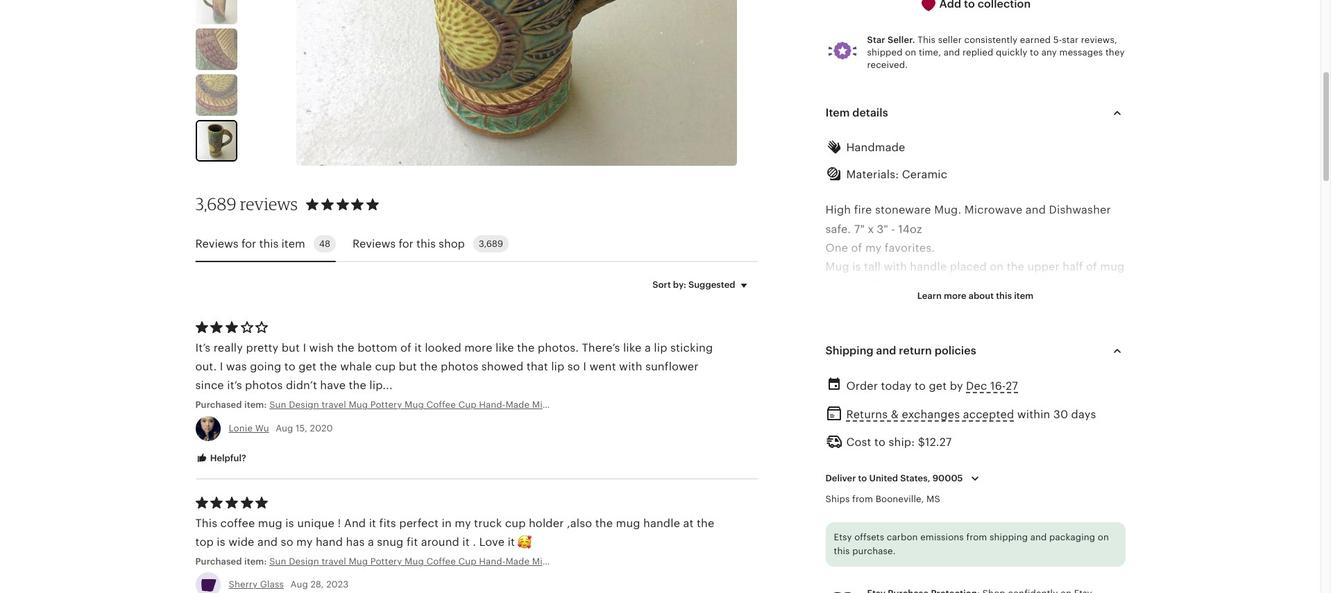 Task type: locate. For each thing, give the bounding box(es) containing it.
dishwasher down went
[[601, 400, 651, 411]]

texture is the most enduring and ubiquitous underpinning of form... certainly a calming, meditative and appealing world for both the eye and mind -- lynda lehmann
[[826, 412, 1122, 480]]

1 vertical spatial made
[[506, 557, 530, 567]]

the down half
[[1076, 280, 1093, 292]]

-
[[891, 223, 895, 235], [1083, 450, 1087, 462], [1087, 450, 1091, 462]]

sun up lonie wu aug 15, 2020
[[269, 400, 286, 411]]

2 purchased from the top
[[195, 557, 242, 567]]

1 made from the top
[[506, 400, 530, 411]]

0 vertical spatial but
[[282, 342, 300, 354]]

placed
[[950, 261, 987, 273]]

item:
[[244, 400, 267, 411], [244, 557, 267, 567]]

is
[[853, 261, 861, 273], [869, 412, 877, 424], [286, 518, 294, 530], [217, 537, 225, 548]]

dishwasher for at
[[601, 557, 651, 567]]

of down 7"
[[851, 242, 862, 254]]

most
[[901, 412, 928, 424]]

lip up sunflower
[[654, 342, 667, 354]]

3,689 for 3,689 reviews
[[195, 194, 236, 215]]

in left car
[[928, 280, 938, 292]]

1 horizontal spatial with
[[884, 261, 907, 273]]

the up 16-
[[989, 355, 1007, 367]]

0 vertical spatial microwave
[[965, 204, 1023, 216]]

hand- down love
[[479, 557, 506, 567]]

the up have
[[320, 361, 337, 373]]

dishwasher up half
[[1049, 204, 1111, 216]]

around down better
[[948, 355, 986, 367]]

0 vertical spatial cup
[[458, 400, 477, 411]]

1 item: from the top
[[244, 400, 267, 411]]

0 vertical spatial around
[[948, 355, 986, 367]]

a inside coffee and tea tastes better in a handmade mug. the abstract pattern flows around the mug creating visual and textural interest.
[[993, 337, 999, 348]]

- right '3"'
[[891, 223, 895, 235]]

in down snugly
[[908, 299, 918, 311]]

made for that
[[506, 400, 530, 411]]

1 vertical spatial more
[[465, 342, 493, 354]]

so left can
[[826, 280, 838, 292]]

in inside this coffee mug is unique ! and it fits perfect in my truck cup holder ,also the mug handle at the top is wide and so my hand has a snug fit around it . love it 🥰
[[442, 518, 452, 530]]

one
[[826, 242, 848, 254]]

a up sunflower
[[645, 342, 651, 354]]

- right mind
[[1083, 450, 1087, 462]]

safe for handle
[[654, 557, 673, 567]]

purchase.
[[853, 546, 896, 557]]

degree-
[[826, 544, 868, 556]]

the inside coffee and tea tastes better in a handmade mug. the abstract pattern flows around the mug creating visual and textural interest.
[[989, 355, 1007, 367]]

for down 3,689 reviews
[[242, 238, 256, 250]]

1 vertical spatial coffee
[[427, 400, 456, 411]]

ms
[[927, 494, 941, 505]]

by:
[[673, 280, 686, 290]]

1 vertical spatial get
[[929, 380, 947, 392]]

pottery for a
[[371, 557, 402, 567]]

snugly
[[889, 280, 924, 292]]

get
[[299, 361, 317, 373], [929, 380, 947, 392]]

photos down going
[[245, 380, 283, 392]]

0 horizontal spatial like
[[496, 342, 514, 354]]

1 vertical spatial dishwasher
[[601, 400, 651, 411]]

messages
[[1060, 47, 1103, 57]]

it left .
[[463, 537, 470, 548]]

1 horizontal spatial more
[[944, 291, 967, 302]]

1 vertical spatial from
[[967, 533, 987, 543]]

item inside dropdown button
[[1014, 291, 1034, 302]]

0 horizontal spatial 3,689
[[195, 194, 236, 215]]

in inside coffee and tea tastes better in a handmade mug. the abstract pattern flows around the mug creating visual and textural interest.
[[980, 337, 990, 348]]

more
[[944, 291, 967, 302], [465, 342, 493, 354]]

sun design travel mug pottery mug coffee cup hand-made image 6 image
[[195, 0, 237, 24]]

sticking
[[671, 342, 713, 354]]

sherry glass aug 28, 2023
[[229, 580, 349, 590]]

0 horizontal spatial around
[[421, 537, 459, 548]]

photos down the looked
[[441, 361, 479, 373]]

and down seller
[[944, 47, 960, 57]]

made down 🥰
[[506, 557, 530, 567]]

i left the 'was'
[[220, 361, 223, 373]]

fit inside this coffee mug is unique ! and it fits perfect in my truck cup holder ,also the mug handle at the top is wide and so my hand has a snug fit around it . love it 🥰
[[407, 537, 418, 548]]

pretty
[[246, 342, 279, 354]]

2 cup from the top
[[458, 557, 477, 567]]

0 horizontal spatial item
[[282, 238, 305, 250]]

more inside dropdown button
[[944, 291, 967, 302]]

shop
[[439, 238, 465, 250]]

lip...
[[369, 380, 393, 392]]

2 hand- from the top
[[479, 557, 506, 567]]

mug down one
[[826, 261, 850, 273]]

coffee
[[220, 518, 255, 530]]

in right better
[[980, 337, 990, 348]]

cup down the it's really pretty but i wish the bottom of it looked more like the photos. there's like a lip sticking out. i was going to get the whale cup but the photos showed that lip so i went with sunflower since it's photos didn't have the lip...
[[458, 400, 477, 411]]

to up didn't
[[284, 361, 296, 373]]

fit down perfect
[[407, 537, 418, 548]]

safe
[[654, 400, 673, 411], [654, 557, 673, 567]]

accepted
[[963, 409, 1014, 421]]

0 vertical spatial 3,689
[[195, 194, 236, 215]]

coffee
[[826, 337, 862, 348], [427, 400, 456, 411], [427, 557, 456, 567]]

tea
[[888, 337, 906, 348]]

of inside mug is tall with handle placed on the upper half of mug so it can fit snugly in car cup holders, without the handle getting in the way.
[[1086, 261, 1097, 273]]

mug down perfect
[[405, 557, 424, 567]]

of
[[851, 242, 862, 254], [1086, 261, 1097, 273], [401, 342, 412, 354], [902, 431, 913, 443]]

holder
[[529, 518, 564, 530]]

lonie
[[229, 423, 253, 434]]

microwave down holder
[[532, 557, 579, 567]]

mug down whale
[[349, 400, 368, 411]]

a inside this coffee mug is unique ! and it fits perfect in my truck cup holder ,also the mug handle at the top is wide and so my hand has a snug fit around it . love it 🥰
[[368, 537, 374, 548]]

2 horizontal spatial cup
[[961, 280, 981, 292]]

0 horizontal spatial get
[[299, 361, 317, 373]]

high fire stoneware mug. microwave and dishwasher safe. 7" x 3" - 14oz
[[826, 204, 1111, 235]]

mug is tall with handle placed on the upper half of mug so it can fit snugly in car cup holders, without the handle getting in the way.
[[826, 261, 1125, 311]]

tab list
[[195, 227, 758, 263]]

creating
[[1037, 355, 1082, 367]]

it inside mug is tall with handle placed on the upper half of mug so it can fit snugly in car cup holders, without the handle getting in the way.
[[841, 280, 849, 292]]

for
[[242, 238, 256, 250], [399, 238, 414, 250], [940, 450, 955, 462]]

pottery
[[371, 400, 402, 411], [371, 557, 402, 567]]

28,
[[311, 580, 324, 590]]

0 horizontal spatial photos
[[245, 380, 283, 392]]

2 vertical spatial cup
[[505, 518, 526, 530]]

30
[[1054, 409, 1068, 421]]

like right there's
[[623, 342, 642, 354]]

0 vertical spatial made
[[506, 400, 530, 411]]

0 vertical spatial get
[[299, 361, 317, 373]]

travel down hand at the left of page
[[322, 557, 346, 567]]

sun design travel mug pottery mug coffee cup hand-made microwave and dishwasher safe 14 oz link
[[269, 556, 697, 569]]

from inside etsy offsets carbon emissions from shipping and packaging on this purchase.
[[967, 533, 987, 543]]

to down 'earned'
[[1030, 47, 1039, 57]]

dishwasher left 14
[[601, 557, 651, 567]]

made
[[506, 400, 530, 411], [506, 557, 530, 567]]

mug right the 'coffee'
[[258, 518, 282, 530]]

reviews for reviews for this shop
[[353, 238, 396, 250]]

a inside texture is the most enduring and ubiquitous underpinning of form... certainly a calming, meditative and appealing world for both the eye and mind -- lynda lehmann
[[1005, 431, 1011, 443]]

cup down .
[[458, 557, 477, 567]]

cost to ship: $ 12.27
[[847, 437, 952, 448]]

to up the appealing in the bottom of the page
[[875, 437, 886, 448]]

pottery down the lip...
[[371, 400, 402, 411]]

lonie wu aug 15, 2020
[[229, 423, 333, 434]]

0 horizontal spatial reviews
[[195, 238, 239, 250]]

- down meditative
[[1087, 450, 1091, 462]]

coffee inside coffee and tea tastes better in a handmade mug. the abstract pattern flows around the mug creating visual and textural interest.
[[826, 337, 862, 348]]

with inside mug is tall with handle placed on the upper half of mug so it can fit snugly in car cup holders, without the handle getting in the way.
[[884, 261, 907, 273]]

1 vertical spatial travel
[[322, 557, 346, 567]]

1 vertical spatial 3,689
[[479, 239, 503, 249]]

1 horizontal spatial 3,689
[[479, 239, 503, 249]]

0 vertical spatial dishwasher
[[1049, 204, 1111, 216]]

item left the 48
[[282, 238, 305, 250]]

1 horizontal spatial around
[[948, 355, 986, 367]]

1 vertical spatial handle
[[826, 299, 863, 311]]

0 horizontal spatial with
[[619, 361, 643, 373]]

this inside this coffee mug is unique ! and it fits perfect in my truck cup holder ,also the mug handle at the top is wide and so my hand has a snug fit around it . love it 🥰
[[195, 518, 217, 530]]

3,689 right 'shop'
[[479, 239, 503, 249]]

on for packaging
[[1098, 533, 1109, 543]]

0 horizontal spatial handle
[[643, 518, 680, 530]]

2 reviews from the left
[[353, 238, 396, 250]]

0 horizontal spatial for
[[242, 238, 256, 250]]

a left handmade
[[993, 337, 999, 348]]

1 horizontal spatial reviews
[[353, 238, 396, 250]]

mug inside mug is tall with handle placed on the upper half of mug so it can fit snugly in car cup holders, without the handle getting in the way.
[[826, 261, 850, 273]]

snug
[[377, 537, 404, 548]]

1 vertical spatial around
[[421, 537, 459, 548]]

2 vertical spatial my
[[296, 537, 313, 548]]

0 vertical spatial fit
[[874, 280, 886, 292]]

1 vertical spatial on
[[990, 261, 1004, 273]]

1 vertical spatial aug
[[291, 580, 308, 590]]

1 vertical spatial this
[[195, 518, 217, 530]]

a inside the it's really pretty but i wish the bottom of it looked more like the photos. there's like a lip sticking out. i was going to get the whale cup but the photos showed that lip so i went with sunflower since it's photos didn't have the lip...
[[645, 342, 651, 354]]

2 pottery from the top
[[371, 557, 402, 567]]

ships
[[826, 494, 850, 505]]

0 vertical spatial pottery
[[371, 400, 402, 411]]

it's really pretty but i wish the bottom of it looked more like the photos. there's like a lip sticking out. i was going to get the whale cup but the photos showed that lip so i went with sunflower since it's photos didn't have the lip...
[[195, 342, 713, 392]]

1 horizontal spatial on
[[990, 261, 1004, 273]]

1 horizontal spatial photos
[[441, 361, 479, 373]]

cup for around
[[458, 557, 477, 567]]

and down went
[[582, 400, 598, 411]]

2 item: from the top
[[244, 557, 267, 567]]

it left "fits"
[[369, 518, 376, 530]]

microwave for at
[[532, 557, 579, 567]]

1 horizontal spatial but
[[399, 361, 417, 373]]

and
[[944, 47, 960, 57], [1026, 204, 1046, 216], [865, 337, 885, 348], [876, 345, 896, 357], [826, 374, 846, 386], [582, 400, 598, 411], [983, 412, 1004, 424], [826, 450, 846, 462], [1029, 450, 1049, 462], [1031, 533, 1047, 543], [257, 537, 278, 548], [582, 557, 598, 567]]

1 vertical spatial purchased
[[195, 557, 242, 567]]

0 vertical spatial travel
[[322, 400, 346, 411]]

on inside etsy offsets carbon emissions from shipping and packaging on this purchase.
[[1098, 533, 1109, 543]]

0 vertical spatial safe
[[654, 400, 673, 411]]

cup up the lip...
[[375, 361, 396, 373]]

travel for whale
[[322, 400, 346, 411]]

returns & exchanges accepted within 30 days
[[847, 409, 1096, 421]]

going
[[250, 361, 281, 373]]

emissions
[[921, 533, 964, 543]]

1 vertical spatial fit
[[407, 537, 418, 548]]

0 horizontal spatial so
[[281, 537, 293, 548]]

0 horizontal spatial i
[[220, 361, 223, 373]]

dishwasher
[[1049, 204, 1111, 216], [601, 400, 651, 411], [601, 557, 651, 567]]

have
[[320, 380, 346, 392]]

aug left 15,
[[276, 423, 293, 434]]

0 vertical spatial lip
[[654, 342, 667, 354]]

but up purchased item: sun design travel mug pottery mug coffee cup hand-made microwave and dishwasher safe
[[399, 361, 417, 373]]

0 vertical spatial item
[[282, 238, 305, 250]]

1 safe from the top
[[654, 400, 673, 411]]

2 vertical spatial on
[[1098, 533, 1109, 543]]

received.
[[867, 60, 908, 70]]

ubiquitous
[[1007, 412, 1065, 424]]

1 vertical spatial cup
[[375, 361, 396, 373]]

aug for so
[[291, 580, 308, 590]]

world
[[906, 450, 937, 462]]

hand- for showed
[[479, 400, 506, 411]]

1 horizontal spatial fit
[[874, 280, 886, 292]]

2 vertical spatial so
[[281, 537, 293, 548]]

like up showed
[[496, 342, 514, 354]]

fit right can
[[874, 280, 886, 292]]

made for it
[[506, 557, 530, 567]]

from left shipping on the right of page
[[967, 533, 987, 543]]

0 vertical spatial so
[[826, 280, 838, 292]]

consistently
[[965, 34, 1018, 45]]

1 vertical spatial sun
[[269, 557, 286, 567]]

item down upper
[[1014, 291, 1034, 302]]

1 horizontal spatial my
[[455, 518, 471, 530]]

1 vertical spatial pottery
[[371, 557, 402, 567]]

and up upper
[[1026, 204, 1046, 216]]

5-
[[1054, 34, 1062, 45]]

safe for lip
[[654, 400, 673, 411]]

0 vertical spatial more
[[944, 291, 967, 302]]

i
[[303, 342, 306, 354], [220, 361, 223, 373], [583, 361, 587, 373]]

microwave right mug.
[[965, 204, 1023, 216]]

made down showed
[[506, 400, 530, 411]]

0 horizontal spatial cup
[[375, 361, 396, 373]]

and inside dropdown button
[[876, 345, 896, 357]]

0 vertical spatial item:
[[244, 400, 267, 411]]

is right top
[[217, 537, 225, 548]]

the up whale
[[337, 342, 355, 354]]

sun design travel mug pottery mug coffee cup hand-made image 9 image
[[197, 122, 236, 160]]

on inside this seller consistently earned 5-star reviews, shipped on time, and replied quickly to any messages they received.
[[905, 47, 917, 57]]

so left hand at the left of page
[[281, 537, 293, 548]]

holders,
[[985, 280, 1029, 292]]

item details button
[[813, 97, 1138, 130]]

,also
[[567, 518, 592, 530]]

2 vertical spatial microwave
[[532, 557, 579, 567]]

1 vertical spatial my
[[455, 518, 471, 530]]

cup inside the it's really pretty but i wish the bottom of it looked more like the photos. there's like a lip sticking out. i was going to get the whale cup but the photos showed that lip so i went with sunflower since it's photos didn't have the lip...
[[375, 361, 396, 373]]

2 vertical spatial handle
[[643, 518, 680, 530]]

0 vertical spatial handle
[[910, 261, 947, 273]]

of inside texture is the most enduring and ubiquitous underpinning of form... certainly a calming, meditative and appealing world for both the eye and mind -- lynda lehmann
[[902, 431, 913, 443]]

packaging
[[1050, 533, 1096, 543]]

get up didn't
[[299, 361, 317, 373]]

1 vertical spatial item:
[[244, 557, 267, 567]]

coffee down this coffee mug is unique ! and it fits perfect in my truck cup holder ,also the mug handle at the top is wide and so my hand has a snug fit around it . love it 🥰
[[427, 557, 456, 567]]

handle left at
[[643, 518, 680, 530]]

1 design from the top
[[289, 400, 319, 411]]

7"
[[854, 223, 865, 235]]

shipping
[[990, 533, 1028, 543]]

1 vertical spatial hand-
[[479, 557, 506, 567]]

pottery down snug
[[371, 557, 402, 567]]

the left eye
[[986, 450, 1004, 462]]

it left the looked
[[415, 342, 422, 354]]

2 safe from the top
[[654, 557, 673, 567]]

and inside this coffee mug is unique ! and it fits perfect in my truck cup holder ,also the mug handle at the top is wide and so my hand has a snug fit around it . love it 🥰
[[257, 537, 278, 548]]

1 travel from the top
[[322, 400, 346, 411]]

to inside this seller consistently earned 5-star reviews, shipped on time, and replied quickly to any messages they received.
[[1030, 47, 1039, 57]]

getting
[[866, 299, 905, 311]]

1 horizontal spatial item
[[1014, 291, 1034, 302]]

1 horizontal spatial for
[[399, 238, 414, 250]]

3,689 for 3,689
[[479, 239, 503, 249]]

this inside this seller consistently earned 5-star reviews, shipped on time, and replied quickly to any messages they received.
[[918, 34, 936, 45]]

1 cup from the top
[[458, 400, 477, 411]]

tastes
[[909, 337, 941, 348]]

2 travel from the top
[[322, 557, 346, 567]]

0 horizontal spatial more
[[465, 342, 493, 354]]

learn
[[918, 291, 942, 302]]

1 reviews from the left
[[195, 238, 239, 250]]

0 vertical spatial purchased
[[195, 400, 242, 411]]

sun up glass
[[269, 557, 286, 567]]

it left can
[[841, 280, 849, 292]]

2 design from the top
[[289, 557, 319, 567]]

the up holders,
[[1007, 261, 1025, 273]]

travel for hand
[[322, 557, 346, 567]]

handle down favorites.
[[910, 261, 947, 273]]

1 hand- from the top
[[479, 400, 506, 411]]

1 vertical spatial so
[[568, 361, 580, 373]]

a up eye
[[1005, 431, 1011, 443]]

item: up sherry glass link
[[244, 557, 267, 567]]

0 horizontal spatial but
[[282, 342, 300, 354]]

about
[[969, 291, 994, 302]]

upper
[[1028, 261, 1060, 273]]

shipping and return policies button
[[813, 334, 1138, 368]]

coffee down the it's really pretty but i wish the bottom of it looked more like the photos. there's like a lip sticking out. i was going to get the whale cup but the photos showed that lip so i went with sunflower since it's photos didn't have the lip...
[[427, 400, 456, 411]]

sort by: suggested button
[[642, 271, 763, 300]]

booneville,
[[876, 494, 924, 505]]

item: for going
[[244, 400, 267, 411]]

but right pretty
[[282, 342, 300, 354]]

0 horizontal spatial on
[[905, 47, 917, 57]]

sun design travel mug pottery mug coffee cup hand-made image 8 image
[[195, 74, 237, 116]]

to inside the it's really pretty but i wish the bottom of it looked more like the photos. there's like a lip sticking out. i was going to get the whale cup but the photos showed that lip so i went with sunflower since it's photos didn't have the lip...
[[284, 361, 296, 373]]

from
[[852, 494, 873, 505], [967, 533, 987, 543]]

0 vertical spatial with
[[884, 261, 907, 273]]

cup inside mug is tall with handle placed on the upper half of mug so it can fit snugly in car cup holders, without the handle getting in the way.
[[961, 280, 981, 292]]

around inside coffee and tea tastes better in a handmade mug. the abstract pattern flows around the mug creating visual and textural interest.
[[948, 355, 986, 367]]

so
[[826, 280, 838, 292], [568, 361, 580, 373], [281, 537, 293, 548]]

it left 🥰
[[508, 537, 515, 548]]

lip down photos.
[[551, 361, 565, 373]]

exchanges
[[902, 409, 960, 421]]

2 horizontal spatial on
[[1098, 533, 1109, 543]]

my up tall
[[866, 242, 882, 254]]

so down photos.
[[568, 361, 580, 373]]

1 vertical spatial microwave
[[532, 400, 579, 411]]

this down 'etsy'
[[834, 546, 850, 557]]

for left 'shop'
[[399, 238, 414, 250]]

1 purchased from the top
[[195, 400, 242, 411]]

0 vertical spatial on
[[905, 47, 917, 57]]

1 vertical spatial design
[[289, 557, 319, 567]]

underpinning
[[826, 431, 899, 443]]

.
[[473, 537, 476, 548]]

get inside the it's really pretty but i wish the bottom of it looked more like the photos. there's like a lip sticking out. i was going to get the whale cup but the photos showed that lip so i went with sunflower since it's photos didn't have the lip...
[[299, 361, 317, 373]]

handle down can
[[826, 299, 863, 311]]

1 horizontal spatial this
[[918, 34, 936, 45]]

on down seller.
[[905, 47, 917, 57]]

this for seller
[[918, 34, 936, 45]]

2 horizontal spatial for
[[940, 450, 955, 462]]

1 vertical spatial safe
[[654, 557, 673, 567]]

with up snugly
[[884, 261, 907, 273]]

ships from booneville, ms
[[826, 494, 941, 505]]

shipped
[[867, 47, 903, 57]]

2 horizontal spatial my
[[866, 242, 882, 254]]

1 sun from the top
[[269, 400, 286, 411]]

item: up the wu
[[244, 400, 267, 411]]

2 vertical spatial coffee
[[427, 557, 456, 567]]

1 like from the left
[[496, 342, 514, 354]]

2020
[[310, 423, 333, 434]]

0 horizontal spatial fit
[[407, 537, 418, 548]]

appealing
[[849, 450, 903, 462]]

this right about
[[996, 291, 1012, 302]]

purchased down since
[[195, 400, 242, 411]]

offsets
[[855, 533, 885, 543]]

replied
[[963, 47, 994, 57]]

1 horizontal spatial cup
[[505, 518, 526, 530]]

1 pottery from the top
[[371, 400, 402, 411]]

2 made from the top
[[506, 557, 530, 567]]

of right bottom
[[401, 342, 412, 354]]

photos
[[441, 361, 479, 373], [245, 380, 283, 392]]

0 horizontal spatial this
[[195, 518, 217, 530]]

14oz
[[898, 223, 922, 235]]

0 horizontal spatial lip
[[551, 361, 565, 373]]

cup down placed
[[961, 280, 981, 292]]

this down reviews
[[259, 238, 279, 250]]

and inside etsy offsets carbon emissions from shipping and packaging on this purchase.
[[1031, 533, 1047, 543]]

aug left 28,
[[291, 580, 308, 590]]

item
[[282, 238, 305, 250], [1014, 291, 1034, 302]]

details
[[853, 107, 888, 119]]

0 vertical spatial sun
[[269, 400, 286, 411]]

i left wish
[[303, 342, 306, 354]]

certainly
[[955, 431, 1002, 443]]

and left return
[[876, 345, 896, 357]]

1 horizontal spatial so
[[568, 361, 580, 373]]

in right perfect
[[442, 518, 452, 530]]

in
[[928, 280, 938, 292], [908, 299, 918, 311], [980, 337, 990, 348], [442, 518, 452, 530]]

2 sun from the top
[[269, 557, 286, 567]]

0 vertical spatial my
[[866, 242, 882, 254]]

so inside mug is tall with handle placed on the upper half of mug so it can fit snugly in car cup holders, without the handle getting in the way.
[[826, 280, 838, 292]]



Task type: vqa. For each thing, say whether or not it's contained in the screenshot.
on to the middle
yes



Task type: describe. For each thing, give the bounding box(es) containing it.
wide
[[229, 537, 254, 548]]

dishwasher for sticking
[[601, 400, 651, 411]]

is inside mug is tall with handle placed on the upper half of mug so it can fit snugly in car cup holders, without the handle getting in the way.
[[853, 261, 861, 273]]

on inside mug is tall with handle placed on the upper half of mug so it can fit snugly in car cup holders, without the handle getting in the way.
[[990, 261, 1004, 273]]

more inside the it's really pretty but i wish the bottom of it looked more like the photos. there's like a lip sticking out. i was going to get the whale cup but the photos showed that lip so i went with sunflower since it's photos didn't have the lip...
[[465, 342, 493, 354]]

and up certainly
[[983, 412, 1004, 424]]

coffee for went
[[427, 400, 456, 411]]

for inside texture is the most enduring and ubiquitous underpinning of form... certainly a calming, meditative and appealing world for both the eye and mind -- lynda lehmann
[[940, 450, 955, 462]]

the down whale
[[349, 380, 366, 392]]

of inside the it's really pretty but i wish the bottom of it looked more like the photos. there's like a lip sticking out. i was going to get the whale cup but the photos showed that lip so i went with sunflower since it's photos didn't have the lip...
[[401, 342, 412, 354]]

cup inside this coffee mug is unique ! and it fits perfect in my truck cup holder ,also the mug handle at the top is wide and so my hand has a snug fit around it . love it 🥰
[[505, 518, 526, 530]]

was
[[226, 361, 247, 373]]

sort by: suggested
[[653, 280, 735, 290]]

so inside the it's really pretty but i wish the bottom of it looked more like the photos. there's like a lip sticking out. i was going to get the whale cup but the photos showed that lip so i went with sunflower since it's photos didn't have the lip...
[[568, 361, 580, 373]]

can
[[852, 280, 871, 292]]

earned
[[1020, 34, 1051, 45]]

1 horizontal spatial i
[[303, 342, 306, 354]]

mug right ,also at bottom
[[616, 518, 640, 530]]

and left "tea"
[[865, 337, 885, 348]]

hand
[[316, 537, 343, 548]]

pottery for but
[[371, 400, 402, 411]]

purchased for top
[[195, 557, 242, 567]]

handle inside this coffee mug is unique ! and it fits perfect in my truck cup holder ,also the mug handle at the top is wide and so my hand has a snug fit around it . love it 🥰
[[643, 518, 680, 530]]

carbon
[[887, 533, 918, 543]]

visual
[[1085, 355, 1116, 367]]

really
[[214, 342, 243, 354]]

design for so
[[289, 557, 319, 567]]

didn't
[[286, 380, 317, 392]]

fit inside mug is tall with handle placed on the upper half of mug so it can fit snugly in car cup holders, without the handle getting in the way.
[[874, 280, 886, 292]]

mug.
[[934, 204, 962, 216]]

is left unique
[[286, 518, 294, 530]]

microwave inside high fire stoneware mug. microwave and dishwasher safe. 7" x 3" - 14oz
[[965, 204, 1023, 216]]

and inside this seller consistently earned 5-star reviews, shipped on time, and replied quickly to any messages they received.
[[944, 47, 960, 57]]

way.
[[942, 299, 965, 311]]

fire
[[854, 204, 872, 216]]

around inside this coffee mug is unique ! and it fits perfect in my truck cup holder ,also the mug handle at the top is wide and so my hand has a snug fit around it . love it 🥰
[[421, 537, 459, 548]]

so inside this coffee mug is unique ! and it fits perfect in my truck cup holder ,also the mug handle at the top is wide and so my hand has a snug fit around it . love it 🥰
[[281, 537, 293, 548]]

they
[[1106, 47, 1125, 57]]

better
[[944, 337, 977, 348]]

mug down the it's really pretty but i wish the bottom of it looked more like the photos. there's like a lip sticking out. i was going to get the whale cup but the photos showed that lip so i went with sunflower since it's photos didn't have the lip...
[[405, 400, 424, 411]]

1 horizontal spatial handle
[[826, 299, 863, 311]]

item: for wide
[[244, 557, 267, 567]]

this inside etsy offsets carbon emissions from shipping and packaging on this purchase.
[[834, 546, 850, 557]]

it's
[[227, 380, 242, 392]]

mug.
[[1063, 337, 1091, 348]]

any
[[1042, 47, 1057, 57]]

sun design travel mug pottery mug coffee cup hand-made image 7 image
[[195, 29, 237, 70]]

the left 'most'
[[880, 412, 898, 424]]

reviews for this shop
[[353, 238, 465, 250]]

to inside deliver to united states, 90005 dropdown button
[[858, 473, 867, 484]]

without
[[1032, 280, 1073, 292]]

fits
[[379, 518, 396, 530]]

- inside high fire stoneware mug. microwave and dishwasher safe. 7" x 3" - 14oz
[[891, 223, 895, 235]]

glass
[[260, 580, 284, 590]]

oz
[[687, 557, 697, 567]]

14
[[676, 557, 685, 567]]

item details
[[826, 107, 888, 119]]

27
[[1006, 380, 1018, 392]]

the down the looked
[[420, 361, 438, 373]]

of-
[[896, 544, 911, 556]]

this inside learn more about this item dropdown button
[[996, 291, 1012, 302]]

2 like from the left
[[623, 342, 642, 354]]

returns & exchanges accepted button
[[847, 405, 1014, 425]]

hand- for around
[[479, 557, 506, 567]]

car
[[941, 280, 958, 292]]

went
[[590, 361, 616, 373]]

cup for showed
[[458, 400, 477, 411]]

tab list containing reviews for this item
[[195, 227, 758, 263]]

this seller consistently earned 5-star reviews, shipped on time, and replied quickly to any messages they received.
[[867, 34, 1125, 70]]

to right today
[[915, 380, 926, 392]]

1 vertical spatial photos
[[245, 380, 283, 392]]

handmade
[[1003, 337, 1060, 348]]

mugs
[[911, 544, 941, 556]]

item
[[826, 107, 850, 119]]

design for get
[[289, 400, 319, 411]]

wish
[[309, 342, 334, 354]]

by
[[950, 380, 963, 392]]

reviews,
[[1081, 34, 1118, 45]]

mug down has
[[349, 557, 368, 567]]

the right ,also at bottom
[[595, 518, 613, 530]]

sun for and
[[269, 557, 286, 567]]

mug inside coffee and tea tastes better in a handmade mug. the abstract pattern flows around the mug creating visual and textural interest.
[[1010, 355, 1034, 367]]

half
[[1063, 261, 1083, 273]]

15,
[[296, 423, 307, 434]]

star
[[867, 34, 886, 45]]

the right at
[[697, 518, 715, 530]]

enduring
[[931, 412, 980, 424]]

the up that
[[517, 342, 535, 354]]

this left 'shop'
[[417, 238, 436, 250]]

🥰
[[518, 537, 532, 548]]

purchased item: sun design travel mug pottery mug coffee cup hand-made microwave and dishwasher safe 14 oz
[[195, 557, 697, 567]]

both
[[958, 450, 983, 462]]

sun for to
[[269, 400, 286, 411]]

mug inside mug is tall with handle placed on the upper half of mug so it can fit snugly in car cup holders, without the handle getting in the way.
[[1100, 261, 1125, 273]]

order today to get by dec 16-27
[[847, 380, 1018, 392]]

deliver to united states, 90005 button
[[815, 465, 994, 494]]

reviews for this item
[[195, 238, 305, 250]]

there's
[[582, 342, 620, 354]]

reviews for reviews for this item
[[195, 238, 239, 250]]

days
[[1071, 409, 1096, 421]]

this for coffee
[[195, 518, 217, 530]]

dec
[[966, 380, 987, 392]]

mind
[[1052, 450, 1080, 462]]

within
[[1017, 409, 1051, 421]]

lonie wu link
[[229, 423, 269, 434]]

states,
[[901, 473, 931, 484]]

16-
[[990, 380, 1006, 392]]

purchased item: sun design travel mug pottery mug coffee cup hand-made microwave and dishwasher safe
[[195, 400, 673, 411]]

and up lynda
[[826, 450, 846, 462]]

aug for get
[[276, 423, 293, 434]]

on for shipped
[[905, 47, 917, 57]]

order
[[847, 380, 878, 392]]

lehmann
[[861, 469, 911, 480]]

0 horizontal spatial my
[[296, 537, 313, 548]]

meditative
[[1064, 431, 1122, 443]]

and inside high fire stoneware mug. microwave and dishwasher safe. 7" x 3" - 14oz
[[1026, 204, 1046, 216]]

the left 'way.'
[[921, 299, 939, 311]]

return
[[899, 345, 932, 357]]

microwave for sticking
[[532, 400, 579, 411]]

form...
[[916, 431, 952, 443]]

safe.
[[826, 223, 851, 235]]

looked
[[425, 342, 461, 354]]

quickly
[[996, 47, 1028, 57]]

the
[[1094, 337, 1114, 348]]

handmade
[[847, 142, 906, 153]]

for for shop
[[399, 238, 414, 250]]

1 vertical spatial lip
[[551, 361, 565, 373]]

it inside the it's really pretty but i wish the bottom of it looked more like the photos. there's like a lip sticking out. i was going to get the whale cup but the photos showed that lip so i went with sunflower since it's photos didn't have the lip...
[[415, 342, 422, 354]]

and down ,also at bottom
[[582, 557, 598, 567]]

seller
[[938, 34, 962, 45]]

is inside texture is the most enduring and ubiquitous underpinning of form... certainly a calming, meditative and appealing world for both the eye and mind -- lynda lehmann
[[869, 412, 877, 424]]

showed
[[482, 361, 524, 373]]

and down calming,
[[1029, 450, 1049, 462]]

with inside the it's really pretty but i wish the bottom of it looked more like the photos. there's like a lip sticking out. i was going to get the whale cup but the photos showed that lip so i went with sunflower since it's photos didn't have the lip...
[[619, 361, 643, 373]]

this coffee mug is unique ! and it fits perfect in my truck cup holder ,also the mug handle at the top is wide and so my hand has a snug fit around it . love it 🥰
[[195, 518, 715, 548]]

1 horizontal spatial get
[[929, 380, 947, 392]]

for for item
[[242, 238, 256, 250]]

coffee for 🥰
[[427, 557, 456, 567]]

2 horizontal spatial handle
[[910, 261, 947, 273]]

0 horizontal spatial from
[[852, 494, 873, 505]]

purchased for i
[[195, 400, 242, 411]]

360-
[[1068, 525, 1094, 537]]

top
[[195, 537, 214, 548]]

bottom
[[358, 342, 397, 354]]

2 horizontal spatial i
[[583, 361, 587, 373]]

dishwasher inside high fire stoneware mug. microwave and dishwasher safe. 7" x 3" - 14oz
[[1049, 204, 1111, 216]]

1 horizontal spatial lip
[[654, 342, 667, 354]]

sort
[[653, 280, 671, 290]]

texture
[[826, 412, 866, 424]]

https://bumblebeepottery.com/pages/video-360- degree-view-of-mugs
[[826, 525, 1094, 556]]

abstract
[[826, 355, 870, 367]]

today
[[881, 380, 912, 392]]

view-
[[868, 544, 896, 556]]

and down abstract
[[826, 374, 846, 386]]

sun design travel mug pottery mug coffee cup hand-made microwave and dishwasher safe link
[[269, 399, 673, 412]]

and
[[344, 518, 366, 530]]



